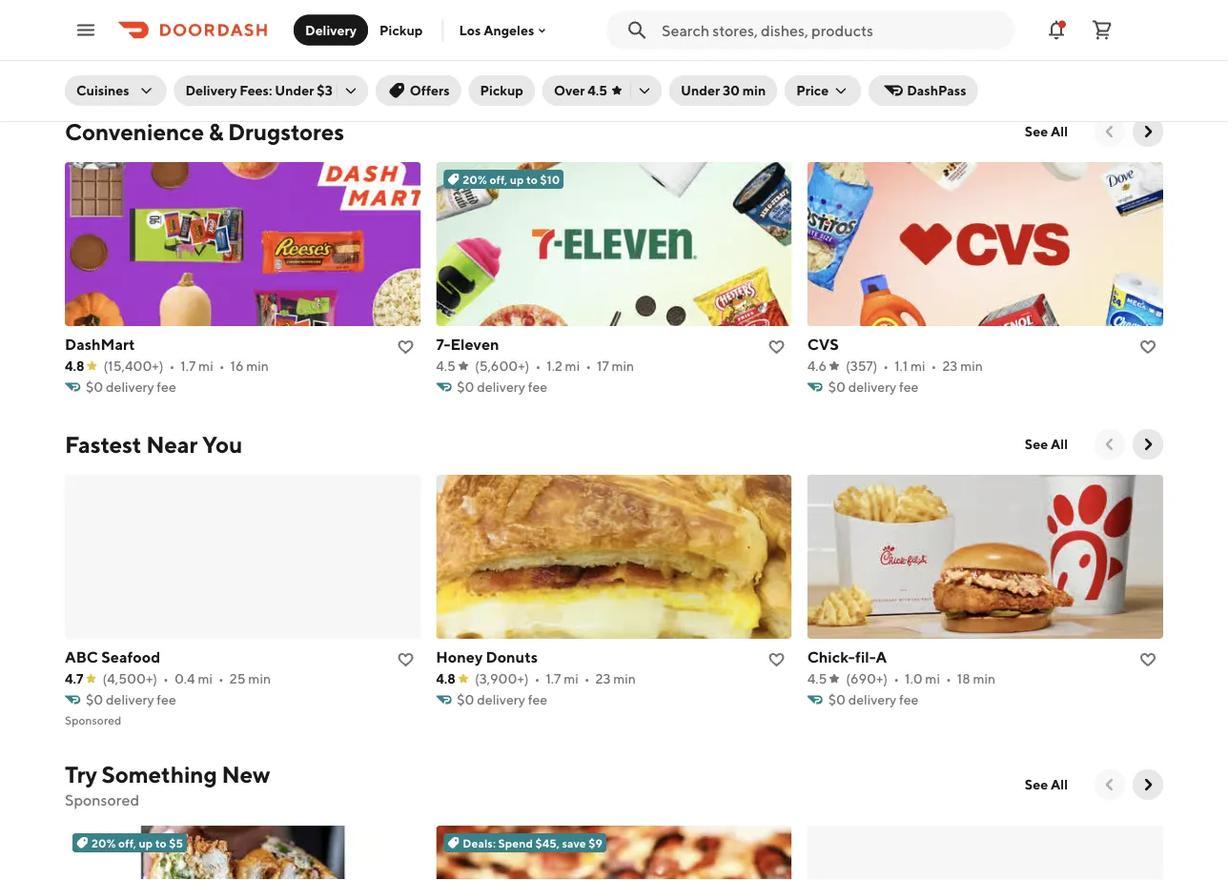 Task type: vqa. For each thing, say whether or not it's contained in the screenshot.
4.5 within the button
yes



Task type: locate. For each thing, give the bounding box(es) containing it.
$​0 delivery fee for restaurant depot
[[829, 66, 919, 82]]

0 vertical spatial sponsored
[[65, 714, 122, 727]]

delivery for 7-eleven
[[477, 379, 526, 395]]

price
[[797, 83, 829, 98]]

0 vertical spatial 4.5
[[588, 83, 608, 98]]

1 vertical spatial to
[[155, 837, 167, 850]]

0 vertical spatial 1.7
[[181, 358, 196, 374]]

1 vertical spatial delivery
[[185, 83, 237, 98]]

delivery for restaurant depot
[[849, 66, 897, 82]]

to left $10
[[527, 173, 538, 186]]

mi for 7-eleven
[[565, 358, 580, 374]]

1 vertical spatial next button of carousel image
[[1139, 435, 1158, 454]]

convenience & drugstores link
[[65, 116, 344, 147]]

1 see from the top
[[1026, 124, 1049, 139]]

mi right (3,900+)
[[564, 671, 579, 687]]

delivery
[[106, 66, 154, 82], [477, 66, 526, 82], [849, 66, 897, 82], [106, 379, 154, 395], [477, 379, 526, 395], [849, 379, 897, 395], [106, 692, 154, 708], [477, 692, 526, 708], [849, 692, 897, 708]]

0 horizontal spatial delivery
[[185, 83, 237, 98]]

los
[[459, 22, 481, 38]]

1 vertical spatial see all link
[[1014, 429, 1080, 460]]

fee down 1.2
[[528, 379, 548, 395]]

1 horizontal spatial 1.1
[[895, 358, 909, 374]]

1.7 right (3,900+)
[[546, 671, 561, 687]]

$​0 down chick-
[[829, 692, 846, 708]]

next button of carousel image
[[1139, 122, 1158, 141], [1139, 435, 1158, 454], [1139, 776, 1158, 795]]

$​0 delivery fee down (690+)
[[829, 692, 919, 708]]

1.1 for cvs
[[895, 358, 909, 374]]

1 vertical spatial sponsored
[[65, 791, 139, 810]]

2 sponsored from the top
[[65, 791, 139, 810]]

fil-
[[856, 648, 876, 666]]

$​0 delivery fee down (357)
[[829, 379, 919, 395]]

see all link
[[1014, 116, 1080, 147], [1014, 429, 1080, 460], [1014, 770, 1080, 801]]

fee for vons
[[157, 66, 176, 82]]

delivery for chick-fil-a
[[849, 692, 897, 708]]

fee down (15,400+)
[[157, 379, 176, 395]]

3 next button of carousel image from the top
[[1139, 776, 1158, 795]]

$​0 for grocery outlet
[[457, 66, 475, 82]]

under
[[275, 83, 314, 98], [681, 83, 720, 98]]

0 vertical spatial pickup
[[380, 22, 423, 38]]

2 vertical spatial see
[[1026, 777, 1049, 793]]

mi for vons
[[197, 45, 211, 61]]

1.1
[[523, 45, 537, 61], [895, 358, 909, 374]]

try
[[65, 761, 97, 788]]

vons
[[65, 22, 100, 41]]

min for chick-fil-a
[[974, 671, 996, 687]]

4.5 right over
[[588, 83, 608, 98]]

1 previous button of carousel image from the top
[[1101, 435, 1120, 454]]

fee down • 1.1 mi • 23 min
[[900, 379, 919, 395]]

mi right 0.4
[[198, 671, 213, 687]]

$5
[[169, 837, 183, 850]]

offers button
[[376, 75, 461, 106]]

4.6 down cvs
[[808, 358, 827, 374]]

delivery down "• 2.0 mi • 34 min"
[[185, 83, 237, 98]]

previous button of carousel image
[[1101, 435, 1120, 454], [1101, 776, 1120, 795]]

0 vertical spatial 1.1
[[523, 45, 537, 61]]

1 horizontal spatial 4.6
[[808, 358, 827, 374]]

mi right (357)
[[911, 358, 926, 374]]

delivery down (2,300+)
[[106, 66, 154, 82]]

(690+)
[[847, 671, 888, 687]]

4.6 down "vons"
[[65, 45, 84, 61]]

(382)
[[474, 45, 506, 61]]

1 horizontal spatial 23
[[943, 358, 958, 374]]

deals: spend $45, save $9
[[463, 837, 603, 850]]

2 see all from the top
[[1026, 437, 1069, 452]]

mi right 2.3
[[908, 45, 923, 61]]

delivery down (3,900+)
[[477, 692, 526, 708]]

0 vertical spatial 4.7
[[436, 45, 455, 61]]

1 horizontal spatial pickup
[[480, 83, 524, 98]]

$​0 delivery fee down (12)
[[829, 66, 919, 82]]

dashpass
[[908, 83, 967, 98]]

mi right 1.2
[[565, 358, 580, 374]]

$​0 down the honey
[[457, 692, 475, 708]]

next button of carousel image for convenience & drugstores
[[1139, 122, 1158, 141]]

delivery up $3
[[305, 22, 357, 38]]

grocery
[[436, 22, 494, 41]]

2 see from the top
[[1026, 437, 1049, 452]]

2 next button of carousel image from the top
[[1139, 435, 1158, 454]]

0 vertical spatial pickup button
[[368, 15, 435, 45]]

1 horizontal spatial 4.7
[[436, 45, 455, 61]]

$9
[[589, 837, 603, 850]]

1 horizontal spatial 4.5
[[588, 83, 608, 98]]

under left 30
[[681, 83, 720, 98]]

1 vertical spatial up
[[139, 837, 153, 850]]

4.8 down the honey
[[436, 671, 456, 687]]

$​0 down dashmart
[[86, 379, 103, 395]]

previous button of carousel image for next button of carousel image associated with fastest near you
[[1101, 435, 1120, 454]]

off,
[[490, 173, 508, 186], [118, 837, 136, 850]]

sponsored down (4,500+)
[[65, 714, 122, 727]]

0 vertical spatial see all link
[[1014, 116, 1080, 147]]

1 vertical spatial previous button of carousel image
[[1101, 776, 1120, 795]]

fees:
[[240, 83, 272, 98]]

under 30 min button
[[670, 75, 778, 106]]

$​0 delivery fee down (2,300+)
[[86, 66, 176, 82]]

1 vertical spatial see all
[[1026, 437, 1069, 452]]

over 4.5
[[554, 83, 608, 98]]

delivery down (690+)
[[849, 692, 897, 708]]

see all
[[1026, 124, 1069, 139], [1026, 437, 1069, 452], [1026, 777, 1069, 793]]

1 horizontal spatial off,
[[490, 173, 508, 186]]

delivery down (15,400+)
[[106, 379, 154, 395]]

min for 7-eleven
[[612, 358, 635, 374]]

up left the $5
[[139, 837, 153, 850]]

delivery down (5,600+)
[[477, 379, 526, 395]]

4.8 for honey donuts
[[436, 671, 456, 687]]

2 vertical spatial 4.5
[[808, 671, 827, 687]]

delivery for delivery fees: under $3
[[185, 83, 237, 98]]

4.6
[[65, 45, 84, 61], [808, 358, 827, 374]]

20% off, up to $10
[[463, 173, 560, 186]]

mi left 41
[[539, 45, 554, 61]]

Store search: begin typing to search for stores available on DoorDash text field
[[662, 20, 1004, 41]]

$​0 for dashmart
[[86, 379, 103, 395]]

0 vertical spatial up
[[510, 173, 524, 186]]

(5,600+)
[[475, 358, 530, 374]]

$​0 delivery fee down (4,500+)
[[86, 692, 176, 708]]

next button of carousel image for fastest near you
[[1139, 435, 1158, 454]]

off, left the $5
[[118, 837, 136, 850]]

1 vertical spatial 1.1
[[895, 358, 909, 374]]

1 see all from the top
[[1026, 124, 1069, 139]]

0 horizontal spatial 4.7
[[65, 671, 84, 687]]

$​0 delivery fee for dashmart
[[86, 379, 176, 395]]

1 all from the top
[[1052, 124, 1069, 139]]

delivery for vons
[[106, 66, 154, 82]]

$​0 delivery fee down (382)
[[457, 66, 548, 82]]

2 under from the left
[[681, 83, 720, 98]]

1 vertical spatial off,
[[118, 837, 136, 850]]

0 vertical spatial to
[[527, 173, 538, 186]]

4.6 for cvs
[[808, 358, 827, 374]]

mi right 1.0
[[926, 671, 941, 687]]

fee down (3,900+)
[[528, 692, 548, 708]]

$​0 delivery fee down (15,400+)
[[86, 379, 176, 395]]

1 vertical spatial 4.5
[[436, 358, 456, 374]]

$​0 for honey donuts
[[457, 692, 475, 708]]

25
[[230, 671, 246, 687]]

0 vertical spatial all
[[1052, 124, 1069, 139]]

20% left the $5
[[92, 837, 116, 850]]

mi for chick-fil-a
[[926, 671, 941, 687]]

$3
[[317, 83, 333, 98]]

under 30 min
[[681, 83, 766, 98]]

previous button of carousel image for 3rd next button of carousel image from the top of the page
[[1101, 776, 1120, 795]]

$​0 for vons
[[86, 66, 103, 82]]

• 2.0 mi • 34 min
[[162, 45, 270, 61]]

fee for chick-fil-a
[[900, 692, 919, 708]]

0 horizontal spatial to
[[155, 837, 167, 850]]

min for abc seafood
[[248, 671, 271, 687]]

1.7
[[181, 358, 196, 374], [546, 671, 561, 687]]

20% left $10
[[463, 173, 487, 186]]

7-
[[436, 335, 451, 354]]

2 vertical spatial all
[[1052, 777, 1069, 793]]

to for $10
[[527, 173, 538, 186]]

2.0
[[174, 45, 194, 61]]

min for restaurant depot
[[959, 45, 982, 61]]

offers
[[410, 83, 450, 98]]

2 see all link from the top
[[1014, 429, 1080, 460]]

mi left the 16
[[199, 358, 213, 374]]

1.1 down outlet
[[523, 45, 537, 61]]

$​0 up cuisines
[[86, 66, 103, 82]]

pickup for the left pickup button
[[380, 22, 423, 38]]

fee for restaurant depot
[[900, 66, 919, 82]]

1.7 left the 16
[[181, 358, 196, 374]]

0 vertical spatial off,
[[490, 173, 508, 186]]

0 horizontal spatial 23
[[596, 671, 611, 687]]

4.7 down grocery
[[436, 45, 455, 61]]

1 next button of carousel image from the top
[[1139, 122, 1158, 141]]

delivery down (4,500+)
[[106, 692, 154, 708]]

4.8 down dashmart
[[65, 358, 85, 374]]

see all for convenience & drugstores
[[1026, 124, 1069, 139]]

1 vertical spatial 4.8
[[436, 671, 456, 687]]

$​0 delivery fee for honey donuts
[[457, 692, 548, 708]]

4.7 down abc at the left bottom of the page
[[65, 671, 84, 687]]

23 for honey donuts
[[596, 671, 611, 687]]

delivery for delivery
[[305, 22, 357, 38]]

$​0 delivery fee for vons
[[86, 66, 176, 82]]

fee for cvs
[[900, 379, 919, 395]]

0 vertical spatial previous button of carousel image
[[1101, 435, 1120, 454]]

0 horizontal spatial 1.7
[[181, 358, 196, 374]]

fastest near you link
[[65, 429, 243, 460]]

something
[[102, 761, 217, 788]]

• 2.3 mi • 54 min
[[876, 45, 982, 61]]

fee down 2.0
[[157, 66, 176, 82]]

$​0 delivery fee
[[86, 66, 176, 82], [457, 66, 548, 82], [829, 66, 919, 82], [86, 379, 176, 395], [457, 379, 548, 395], [829, 379, 919, 395], [86, 692, 176, 708], [457, 692, 548, 708], [829, 692, 919, 708]]

to left the $5
[[155, 837, 167, 850]]

1 vertical spatial 1.7
[[546, 671, 561, 687]]

fee down • 1.1 mi • 41 min
[[528, 66, 548, 82]]

$​0
[[86, 66, 103, 82], [457, 66, 475, 82], [829, 66, 846, 82], [86, 379, 103, 395], [457, 379, 475, 395], [829, 379, 846, 395], [86, 692, 103, 708], [457, 692, 475, 708], [829, 692, 846, 708]]

0 horizontal spatial 4.8
[[65, 358, 85, 374]]

$​0 delivery fee down (5,600+)
[[457, 379, 548, 395]]

1 horizontal spatial under
[[681, 83, 720, 98]]

delivery for abc seafood
[[106, 692, 154, 708]]

0 horizontal spatial pickup
[[380, 22, 423, 38]]

pickup up offers button
[[380, 22, 423, 38]]

$​0 delivery fee down (3,900+)
[[457, 692, 548, 708]]

1 vertical spatial 4.7
[[65, 671, 84, 687]]

0 horizontal spatial under
[[275, 83, 314, 98]]

0 vertical spatial 4.6
[[65, 45, 84, 61]]

fastest
[[65, 431, 142, 458]]

$​0 for 7-eleven
[[457, 379, 475, 395]]

4.8
[[65, 358, 85, 374], [436, 671, 456, 687]]

pickup button up offers button
[[368, 15, 435, 45]]

2 horizontal spatial 4.5
[[808, 671, 827, 687]]

4.5 inside over 4.5 button
[[588, 83, 608, 98]]

sponsored inside try something new sponsored
[[65, 791, 139, 810]]

sponsored down try
[[65, 791, 139, 810]]

0 vertical spatial see
[[1026, 124, 1049, 139]]

4.6 for vons
[[65, 45, 84, 61]]

0 vertical spatial 23
[[943, 358, 958, 374]]

0 horizontal spatial off,
[[118, 837, 136, 850]]

1 vertical spatial 20%
[[92, 837, 116, 850]]

delivery down (12)
[[849, 66, 897, 82]]

0 vertical spatial next button of carousel image
[[1139, 122, 1158, 141]]

min for dashmart
[[246, 358, 269, 374]]

1 vertical spatial 23
[[596, 671, 611, 687]]

$​0 delivery fee for abc seafood
[[86, 692, 176, 708]]

2 previous button of carousel image from the top
[[1101, 776, 1120, 795]]

2 vertical spatial see all link
[[1014, 770, 1080, 801]]

pickup button
[[368, 15, 435, 45], [469, 75, 535, 106]]

deals:
[[463, 837, 496, 850]]

fee for grocery outlet
[[528, 66, 548, 82]]

2 all from the top
[[1052, 437, 1069, 452]]

(3,900+)
[[475, 671, 529, 687]]

1 horizontal spatial 20%
[[463, 173, 487, 186]]

0 horizontal spatial 20%
[[92, 837, 116, 850]]

up left $10
[[510, 173, 524, 186]]

1 horizontal spatial 1.7
[[546, 671, 561, 687]]

1 see all link from the top
[[1014, 116, 1080, 147]]

• 1.1 mi • 23 min
[[884, 358, 984, 374]]

chick-
[[808, 648, 856, 666]]

$​0 down cvs
[[829, 379, 846, 395]]

0 horizontal spatial 1.1
[[523, 45, 537, 61]]

pickup
[[380, 22, 423, 38], [480, 83, 524, 98]]

notification bell image
[[1046, 19, 1069, 42]]

1.2
[[547, 358, 563, 374]]

$​0 delivery fee for 7-eleven
[[457, 379, 548, 395]]

0 horizontal spatial up
[[139, 837, 153, 850]]

see for drugstores
[[1026, 124, 1049, 139]]

1 vertical spatial see
[[1026, 437, 1049, 452]]

1 horizontal spatial delivery
[[305, 22, 357, 38]]

sponsored
[[65, 714, 122, 727], [65, 791, 139, 810]]

1.0
[[906, 671, 923, 687]]

all for convenience & drugstores
[[1052, 124, 1069, 139]]

all
[[1052, 124, 1069, 139], [1052, 437, 1069, 452], [1052, 777, 1069, 793]]

delivery
[[305, 22, 357, 38], [185, 83, 237, 98]]

delivery down (357)
[[849, 379, 897, 395]]

0 vertical spatial see all
[[1026, 124, 1069, 139]]

0 horizontal spatial 4.5
[[436, 358, 456, 374]]

mi right 2.0
[[197, 45, 211, 61]]

honey
[[436, 648, 483, 666]]

$​0 down (382)
[[457, 66, 475, 82]]

off, left $10
[[490, 173, 508, 186]]

4.5 down chick-
[[808, 671, 827, 687]]

to for $5
[[155, 837, 167, 850]]

23
[[943, 358, 958, 374], [596, 671, 611, 687]]

to
[[527, 173, 538, 186], [155, 837, 167, 850]]

1 horizontal spatial to
[[527, 173, 538, 186]]

4.5 for chick-fil-a
[[808, 671, 827, 687]]

• 1.7 mi • 16 min
[[169, 358, 269, 374]]

1 horizontal spatial pickup button
[[469, 75, 535, 106]]

0 vertical spatial 4.8
[[65, 358, 85, 374]]

see all for fastest near you
[[1026, 437, 1069, 452]]

1 vertical spatial 4.6
[[808, 358, 827, 374]]

0 vertical spatial delivery
[[305, 22, 357, 38]]

1 vertical spatial pickup button
[[469, 75, 535, 106]]

1 vertical spatial pickup
[[480, 83, 524, 98]]

&
[[209, 118, 224, 145]]

0 vertical spatial 20%
[[463, 173, 487, 186]]

delivery inside "delivery" button
[[305, 22, 357, 38]]

•
[[162, 45, 168, 61], [217, 45, 223, 61], [512, 45, 518, 61], [560, 45, 566, 61], [876, 45, 881, 61], [928, 45, 934, 61], [169, 358, 175, 374], [219, 358, 225, 374], [536, 358, 541, 374], [586, 358, 592, 374], [884, 358, 889, 374], [932, 358, 937, 374], [163, 671, 169, 687], [218, 671, 224, 687], [535, 671, 540, 687], [585, 671, 590, 687], [894, 671, 900, 687], [946, 671, 952, 687]]

2 vertical spatial see all
[[1026, 777, 1069, 793]]

1.1 for grocery outlet
[[523, 45, 537, 61]]

pickup for the bottommost pickup button
[[480, 83, 524, 98]]

4.5 down 7-
[[436, 358, 456, 374]]

1 vertical spatial all
[[1052, 437, 1069, 452]]

1.1 right (357)
[[895, 358, 909, 374]]

up
[[510, 173, 524, 186], [139, 837, 153, 850]]

1.7 for dashmart
[[181, 358, 196, 374]]

$​0 down 7-eleven
[[457, 379, 475, 395]]

fee down 1.0
[[900, 692, 919, 708]]

1 horizontal spatial up
[[510, 173, 524, 186]]

pickup down (382)
[[480, 83, 524, 98]]

pickup button down (382)
[[469, 75, 535, 106]]

new
[[222, 761, 270, 788]]

fee down 2.3
[[900, 66, 919, 82]]

$​0 down (4,500+)
[[86, 692, 103, 708]]

(15,400+)
[[104, 358, 164, 374]]

$​0 down the 5.0
[[829, 66, 846, 82]]

fee down 0.4
[[157, 692, 176, 708]]

1.7 for honey donuts
[[546, 671, 561, 687]]

under left $3
[[275, 83, 314, 98]]

1 horizontal spatial 4.8
[[436, 671, 456, 687]]

delivery down (382)
[[477, 66, 526, 82]]

2 vertical spatial next button of carousel image
[[1139, 776, 1158, 795]]

0 horizontal spatial 4.6
[[65, 45, 84, 61]]

• 1.1 mi • 41 min
[[512, 45, 610, 61]]

mi
[[197, 45, 211, 61], [539, 45, 554, 61], [908, 45, 923, 61], [199, 358, 213, 374], [565, 358, 580, 374], [911, 358, 926, 374], [198, 671, 213, 687], [564, 671, 579, 687], [926, 671, 941, 687]]

a
[[876, 648, 888, 666]]



Task type: describe. For each thing, give the bounding box(es) containing it.
3 see all link from the top
[[1014, 770, 1080, 801]]

$​0 delivery fee for cvs
[[829, 379, 919, 395]]

3 all from the top
[[1052, 777, 1069, 793]]

cuisines button
[[65, 75, 166, 106]]

$​0 delivery fee for grocery outlet
[[457, 66, 548, 82]]

over
[[554, 83, 585, 98]]

delivery for cvs
[[849, 379, 897, 395]]

mi for dashmart
[[199, 358, 213, 374]]

cvs
[[808, 335, 840, 354]]

$45,
[[536, 837, 560, 850]]

0.4
[[175, 671, 195, 687]]

fastest near you
[[65, 431, 243, 458]]

4.8 for dashmart
[[65, 358, 85, 374]]

2.3
[[887, 45, 905, 61]]

4.7 for abc seafood
[[65, 671, 84, 687]]

off, for 20% off, up to $10
[[490, 173, 508, 186]]

• 1.2 mi • 17 min
[[536, 358, 635, 374]]

delivery for grocery outlet
[[477, 66, 526, 82]]

$​0 for cvs
[[829, 379, 846, 395]]

3 see from the top
[[1026, 777, 1049, 793]]

up for $10
[[510, 173, 524, 186]]

0 horizontal spatial pickup button
[[368, 15, 435, 45]]

(357)
[[846, 358, 878, 374]]

fee for 7-eleven
[[528, 379, 548, 395]]

restaurant
[[808, 22, 887, 41]]

(12)
[[848, 45, 870, 61]]

30
[[723, 83, 740, 98]]

(4,500+)
[[103, 671, 157, 687]]

• 1.0 mi • 18 min
[[894, 671, 996, 687]]

min for grocery outlet
[[587, 45, 610, 61]]

previous button of carousel image
[[1101, 122, 1120, 141]]

delivery for dashmart
[[106, 379, 154, 395]]

23 for cvs
[[943, 358, 958, 374]]

5.0
[[808, 45, 829, 61]]

seafood
[[101, 648, 160, 666]]

20% for 20% off, up to $10
[[463, 173, 487, 186]]

over 4.5 button
[[543, 75, 662, 106]]

1 sponsored from the top
[[65, 714, 122, 727]]

41
[[571, 45, 585, 61]]

eleven
[[451, 335, 500, 354]]

20% off, up to $5
[[92, 837, 183, 850]]

dashmart
[[65, 335, 135, 354]]

delivery button
[[294, 15, 368, 45]]

save
[[562, 837, 587, 850]]

$​0 for restaurant depot
[[829, 66, 846, 82]]

20% for 20% off, up to $5
[[92, 837, 116, 850]]

mi for cvs
[[911, 358, 926, 374]]

min for vons
[[247, 45, 270, 61]]

34
[[229, 45, 244, 61]]

fee for dashmart
[[157, 379, 176, 395]]

• 0.4 mi • 25 min
[[163, 671, 271, 687]]

angeles
[[484, 22, 535, 38]]

los angeles
[[459, 22, 535, 38]]

min for honey donuts
[[614, 671, 636, 687]]

spend
[[499, 837, 533, 850]]

mi for grocery outlet
[[539, 45, 554, 61]]

honey donuts
[[436, 648, 538, 666]]

los angeles button
[[459, 22, 550, 38]]

restaurant depot
[[808, 22, 935, 41]]

4.5 for 7-eleven
[[436, 358, 456, 374]]

54
[[940, 45, 957, 61]]

18
[[958, 671, 971, 687]]

mi for restaurant depot
[[908, 45, 923, 61]]

up for $5
[[139, 837, 153, 850]]

17
[[597, 358, 609, 374]]

$​0 for abc seafood
[[86, 692, 103, 708]]

$10
[[540, 173, 560, 186]]

$​0 for chick-fil-a
[[829, 692, 846, 708]]

convenience & drugstores
[[65, 118, 344, 145]]

you
[[202, 431, 243, 458]]

under inside button
[[681, 83, 720, 98]]

all for fastest near you
[[1052, 437, 1069, 452]]

see for you
[[1026, 437, 1049, 452]]

see all link for drugstores
[[1014, 116, 1080, 147]]

grocery outlet
[[436, 22, 544, 41]]

7-eleven
[[436, 335, 500, 354]]

min for cvs
[[961, 358, 984, 374]]

price button
[[786, 75, 862, 106]]

fee for honey donuts
[[528, 692, 548, 708]]

0 items, open order cart image
[[1092, 19, 1114, 42]]

try something new sponsored
[[65, 761, 270, 810]]

min inside button
[[743, 83, 766, 98]]

4.7 for grocery outlet
[[436, 45, 455, 61]]

• 1.7 mi • 23 min
[[535, 671, 636, 687]]

abc seafood
[[65, 648, 160, 666]]

open menu image
[[74, 19, 97, 42]]

abc
[[65, 648, 98, 666]]

16
[[230, 358, 244, 374]]

mi for honey donuts
[[564, 671, 579, 687]]

(2,300+)
[[103, 45, 157, 61]]

chick-fil-a
[[808, 648, 888, 666]]

cuisines
[[76, 83, 130, 98]]

fee for abc seafood
[[157, 692, 176, 708]]

near
[[146, 431, 198, 458]]

dashpass button
[[869, 75, 978, 106]]

donuts
[[486, 648, 538, 666]]

3 see all from the top
[[1026, 777, 1069, 793]]

see all link for you
[[1014, 429, 1080, 460]]

delivery for honey donuts
[[477, 692, 526, 708]]

convenience
[[65, 118, 204, 145]]

delivery fees: under $3
[[185, 83, 333, 98]]

mi for abc seafood
[[198, 671, 213, 687]]

off, for 20% off, up to $5
[[118, 837, 136, 850]]

drugstores
[[228, 118, 344, 145]]

depot
[[890, 22, 935, 41]]

$​0 delivery fee for chick-fil-a
[[829, 692, 919, 708]]

1 under from the left
[[275, 83, 314, 98]]

outlet
[[497, 22, 544, 41]]



